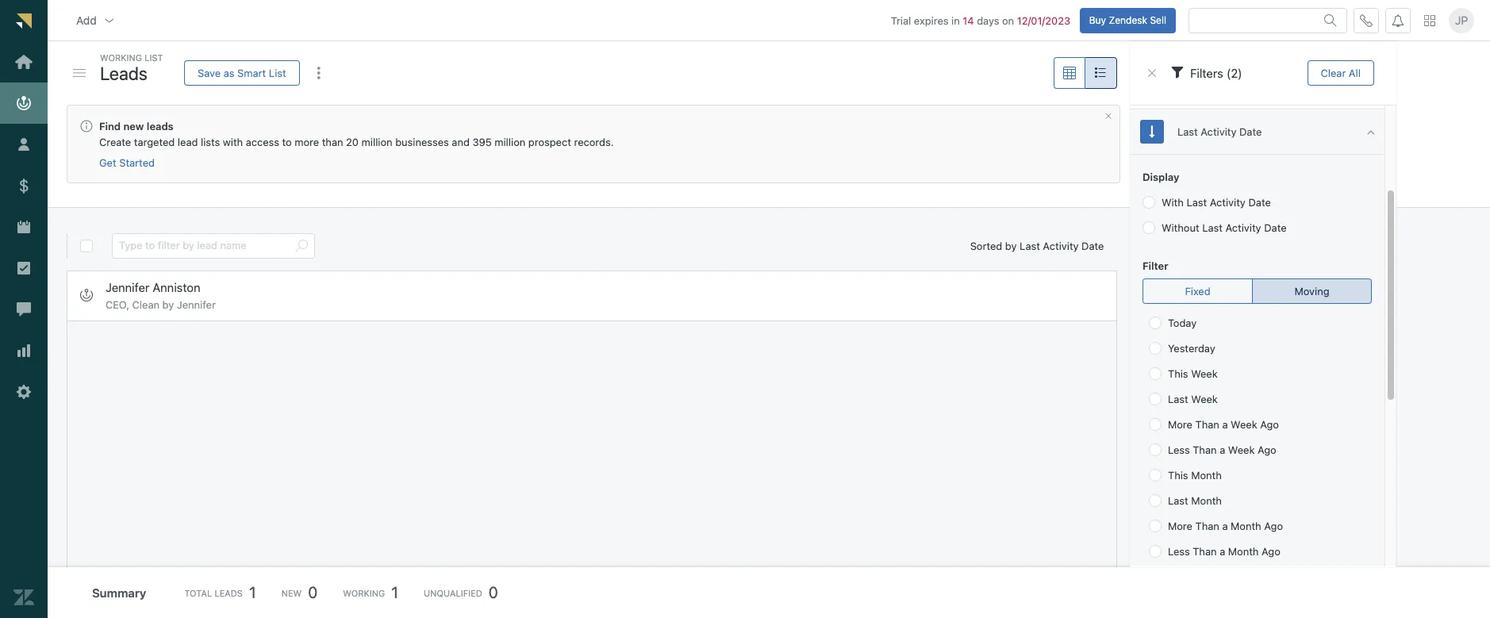 Task type: vqa. For each thing, say whether or not it's contained in the screenshot.
14
yes



Task type: describe. For each thing, give the bounding box(es) containing it.
jp
[[1455, 13, 1469, 27]]

week up last week on the right
[[1191, 367, 1218, 380]]

0 for unqualified 0
[[489, 583, 498, 602]]

month up 'less than a month ago'
[[1231, 520, 1261, 533]]

save as smart list
[[198, 66, 286, 79]]

12/01/2023
[[1017, 14, 1071, 27]]

last down this month
[[1168, 494, 1188, 507]]

total
[[184, 588, 212, 598]]

total leads 1
[[184, 583, 256, 602]]

last down this week
[[1168, 393, 1188, 406]]

activity right sorted
[[1043, 239, 1079, 252]]

more than a month ago
[[1168, 520, 1283, 533]]

clean
[[132, 298, 160, 311]]

lead
[[178, 136, 198, 148]]

without last activity date
[[1162, 221, 1287, 234]]

angle up image
[[1367, 125, 1375, 139]]

week down more than a week ago
[[1228, 444, 1255, 456]]

chevron down image
[[103, 14, 116, 27]]

14
[[963, 14, 974, 27]]

than
[[322, 136, 343, 148]]

jennifer anniston ceo, clean by jennifer
[[106, 280, 216, 311]]

add
[[76, 13, 97, 27]]

1 million from the left
[[362, 136, 393, 148]]

1 vertical spatial cancel image
[[1104, 112, 1113, 121]]

all
[[1349, 66, 1361, 79]]

with
[[1162, 196, 1184, 209]]

month up the last month on the bottom of page
[[1191, 469, 1222, 482]]

a for more than a week ago
[[1222, 418, 1228, 431]]

working for 1
[[343, 588, 385, 598]]

summary
[[92, 586, 146, 600]]

clear all button
[[1307, 60, 1374, 86]]

bell image
[[1392, 14, 1405, 27]]

records.
[[574, 136, 614, 148]]

new
[[123, 120, 144, 133]]

today
[[1168, 317, 1197, 329]]

activity up "without last activity date"
[[1210, 196, 1246, 209]]

on
[[1002, 14, 1014, 27]]

lists
[[201, 136, 220, 148]]

find new leads create targeted lead lists with access to more than 20 million businesses and 395 million prospect records.
[[99, 120, 614, 148]]

20
[[346, 136, 359, 148]]

jp button
[[1449, 8, 1475, 33]]

working 1
[[343, 583, 398, 602]]

smart
[[237, 66, 266, 79]]

(2)
[[1227, 66, 1242, 80]]

this month
[[1168, 469, 1222, 482]]

moving button
[[1252, 279, 1372, 304]]

ago for less than a week ago
[[1258, 444, 1277, 456]]

without
[[1162, 221, 1199, 234]]

get started link
[[99, 157, 155, 170]]

more for more than a week ago
[[1168, 418, 1193, 431]]

unqualified 0
[[424, 583, 498, 602]]

overflow vertical fill image
[[312, 67, 325, 79]]

last week
[[1168, 393, 1218, 406]]

days
[[977, 14, 1000, 27]]

as
[[224, 66, 235, 79]]

create
[[99, 136, 131, 148]]

search image
[[295, 240, 308, 252]]

trial expires in 14 days on 12/01/2023
[[891, 14, 1071, 27]]

week down this week
[[1191, 393, 1218, 406]]

0 vertical spatial by
[[1006, 239, 1017, 252]]

more
[[295, 136, 319, 148]]

1 horizontal spatial jennifer
[[177, 298, 216, 311]]

ago for more than a month ago
[[1264, 520, 1283, 533]]

less for less than a week ago
[[1168, 444, 1190, 456]]

started
[[119, 157, 155, 169]]

this for this week
[[1168, 367, 1188, 380]]

last right with
[[1187, 196, 1207, 209]]

add button
[[63, 4, 128, 36]]

filter fill image
[[1171, 66, 1184, 78]]

in
[[952, 14, 960, 27]]

sorted
[[970, 239, 1003, 252]]

zendesk products image
[[1425, 15, 1436, 26]]

month down more than a month ago
[[1228, 545, 1259, 558]]

week up less than a week ago
[[1231, 418, 1257, 431]]

prospect
[[529, 136, 571, 148]]

save
[[198, 66, 221, 79]]

more than a week ago
[[1168, 418, 1279, 431]]

1 1 from the left
[[249, 583, 256, 602]]

access
[[246, 136, 279, 148]]

ceo,
[[106, 298, 129, 311]]

fixed
[[1185, 285, 1211, 297]]

395
[[473, 136, 492, 148]]

ago for more than a week ago
[[1260, 418, 1279, 431]]

activity down with last activity date
[[1225, 221, 1261, 234]]

list inside the working list leads
[[145, 52, 163, 63]]

month down this month
[[1191, 494, 1222, 507]]



Task type: locate. For each thing, give the bounding box(es) containing it.
working
[[100, 52, 142, 63], [343, 588, 385, 598]]

working right new 0
[[343, 588, 385, 598]]

than for more than a week ago
[[1195, 418, 1219, 431]]

ago up less than a week ago
[[1260, 418, 1279, 431]]

businesses
[[395, 136, 449, 148]]

than down last week on the right
[[1195, 418, 1219, 431]]

jennifer
[[106, 280, 150, 294], [177, 298, 216, 311]]

activity down filters (2)
[[1201, 125, 1237, 138]]

by inside jennifer anniston ceo, clean by jennifer
[[162, 298, 174, 311]]

ago up 'less than a month ago'
[[1264, 520, 1283, 533]]

1 horizontal spatial 1
[[392, 583, 398, 602]]

less down more than a month ago
[[1168, 545, 1190, 558]]

1 vertical spatial less
[[1168, 545, 1190, 558]]

1 vertical spatial more
[[1168, 520, 1193, 533]]

handler image
[[73, 69, 86, 77]]

info image
[[80, 120, 93, 133]]

1 left unqualified
[[392, 583, 398, 602]]

1 horizontal spatial working
[[343, 588, 385, 598]]

a up 'less than a month ago'
[[1222, 520, 1228, 533]]

filter
[[1143, 260, 1168, 272]]

buy zendesk sell button
[[1080, 8, 1176, 33]]

leads
[[147, 120, 174, 133]]

last
[[1177, 125, 1198, 138], [1187, 196, 1207, 209], [1202, 221, 1223, 234], [1020, 239, 1040, 252], [1168, 393, 1188, 406], [1168, 494, 1188, 507]]

this for this month
[[1168, 469, 1188, 482]]

targeted
[[134, 136, 175, 148]]

yesterday
[[1168, 342, 1215, 355]]

leads right "total"
[[215, 588, 243, 598]]

get
[[99, 157, 116, 169]]

0 right the new
[[308, 583, 318, 602]]

activity
[[1201, 125, 1237, 138], [1210, 196, 1246, 209], [1225, 221, 1261, 234], [1043, 239, 1079, 252]]

1 horizontal spatial 0
[[489, 583, 498, 602]]

save as smart list button
[[184, 60, 300, 86]]

a
[[1222, 418, 1228, 431], [1220, 444, 1225, 456], [1222, 520, 1228, 533], [1220, 545, 1225, 558]]

less up this month
[[1168, 444, 1190, 456]]

trial
[[891, 14, 911, 27]]

1 horizontal spatial million
[[495, 136, 526, 148]]

zendesk image
[[13, 587, 34, 608]]

million right 20
[[362, 136, 393, 148]]

0 right unqualified
[[489, 583, 498, 602]]

1 this from the top
[[1168, 367, 1188, 380]]

zendesk
[[1109, 14, 1148, 26]]

1
[[249, 583, 256, 602], [392, 583, 398, 602]]

1 vertical spatial working
[[343, 588, 385, 598]]

a for more than a month ago
[[1222, 520, 1228, 533]]

1 horizontal spatial cancel image
[[1146, 67, 1158, 79]]

less than a month ago
[[1168, 545, 1281, 558]]

than for less than a week ago
[[1193, 444, 1217, 456]]

find
[[99, 120, 121, 133]]

less than a week ago
[[1168, 444, 1277, 456]]

2 less from the top
[[1168, 545, 1190, 558]]

2 more from the top
[[1168, 520, 1193, 533]]

0
[[308, 583, 318, 602], [489, 583, 498, 602]]

week
[[1191, 367, 1218, 380], [1191, 393, 1218, 406], [1231, 418, 1257, 431], [1228, 444, 1255, 456]]

clear
[[1321, 66, 1346, 79]]

by
[[1006, 239, 1017, 252], [162, 298, 174, 311]]

fixed button
[[1143, 279, 1253, 304]]

0 horizontal spatial million
[[362, 136, 393, 148]]

this
[[1168, 367, 1188, 380], [1168, 469, 1188, 482]]

0 horizontal spatial leads
[[100, 62, 148, 84]]

to
[[282, 136, 292, 148]]

than for more than a month ago
[[1195, 520, 1219, 533]]

get started
[[99, 157, 155, 169]]

1 0 from the left
[[308, 583, 318, 602]]

0 vertical spatial list
[[145, 52, 163, 63]]

1 vertical spatial list
[[269, 66, 286, 79]]

this up the last month on the bottom of page
[[1168, 469, 1188, 482]]

less for less than a month ago
[[1168, 545, 1190, 558]]

new
[[281, 588, 302, 598]]

1 vertical spatial jennifer
[[177, 298, 216, 311]]

cancel image
[[1146, 67, 1158, 79], [1104, 112, 1113, 121]]

2 0 from the left
[[489, 583, 498, 602]]

long arrow down image
[[1149, 125, 1155, 139]]

date
[[1239, 125, 1262, 138], [1248, 196, 1271, 209], [1264, 221, 1287, 234], [1082, 239, 1104, 252]]

a down more than a month ago
[[1220, 545, 1225, 558]]

more down the last month on the bottom of page
[[1168, 520, 1193, 533]]

more down last week on the right
[[1168, 418, 1193, 431]]

moving
[[1295, 285, 1330, 297]]

than
[[1195, 418, 1219, 431], [1193, 444, 1217, 456], [1195, 520, 1219, 533], [1193, 545, 1217, 558]]

0 vertical spatial leads
[[100, 62, 148, 84]]

0 horizontal spatial cancel image
[[1104, 112, 1113, 121]]

0 vertical spatial less
[[1168, 444, 1190, 456]]

display
[[1143, 171, 1179, 183]]

unqualified
[[424, 588, 482, 598]]

filters (2)
[[1190, 66, 1242, 80]]

calls image
[[1360, 14, 1373, 27]]

ago down more than a month ago
[[1262, 545, 1281, 558]]

ago for less than a month ago
[[1262, 545, 1281, 558]]

1 vertical spatial leads
[[215, 588, 243, 598]]

than for less than a month ago
[[1193, 545, 1217, 558]]

last down with last activity date
[[1202, 221, 1223, 234]]

buy zendesk sell
[[1089, 14, 1167, 26]]

0 horizontal spatial working
[[100, 52, 142, 63]]

a for less than a week ago
[[1220, 444, 1225, 456]]

0 horizontal spatial list
[[145, 52, 163, 63]]

0 vertical spatial jennifer
[[106, 280, 150, 294]]

1 less from the top
[[1168, 444, 1190, 456]]

jennifer down anniston
[[177, 298, 216, 311]]

leads inside the working list leads
[[100, 62, 148, 84]]

ago
[[1260, 418, 1279, 431], [1258, 444, 1277, 456], [1264, 520, 1283, 533], [1262, 545, 1281, 558]]

working inside working 1
[[343, 588, 385, 598]]

jennifer anniston link
[[106, 280, 200, 295]]

0 horizontal spatial 0
[[308, 583, 318, 602]]

this week
[[1168, 367, 1218, 380]]

1 more from the top
[[1168, 418, 1193, 431]]

new 0
[[281, 583, 318, 602]]

clear all
[[1321, 66, 1361, 79]]

2 this from the top
[[1168, 469, 1188, 482]]

leads inside 'total leads 1'
[[215, 588, 243, 598]]

than down more than a month ago
[[1193, 545, 1217, 558]]

leads right handler icon
[[100, 62, 148, 84]]

0 horizontal spatial jennifer
[[106, 280, 150, 294]]

month
[[1191, 469, 1222, 482], [1191, 494, 1222, 507], [1231, 520, 1261, 533], [1228, 545, 1259, 558]]

more for more than a month ago
[[1168, 520, 1193, 533]]

than down the last month on the bottom of page
[[1195, 520, 1219, 533]]

million right 395
[[495, 136, 526, 148]]

0 horizontal spatial 1
[[249, 583, 256, 602]]

than up this month
[[1193, 444, 1217, 456]]

1 horizontal spatial by
[[1006, 239, 1017, 252]]

a for less than a month ago
[[1220, 545, 1225, 558]]

this down yesterday
[[1168, 367, 1188, 380]]

leads image
[[80, 289, 93, 302]]

anniston
[[153, 280, 200, 294]]

by down anniston
[[162, 298, 174, 311]]

buy
[[1089, 14, 1106, 26]]

filters
[[1190, 66, 1223, 80]]

2 million from the left
[[495, 136, 526, 148]]

0 vertical spatial cancel image
[[1146, 67, 1158, 79]]

search image
[[1325, 14, 1337, 27]]

list up the leads
[[145, 52, 163, 63]]

0 horizontal spatial by
[[162, 298, 174, 311]]

0 vertical spatial working
[[100, 52, 142, 63]]

more
[[1168, 418, 1193, 431], [1168, 520, 1193, 533]]

with last activity date
[[1162, 196, 1271, 209]]

1 horizontal spatial list
[[269, 66, 286, 79]]

0 vertical spatial more
[[1168, 418, 1193, 431]]

million
[[362, 136, 393, 148], [495, 136, 526, 148]]

last right sorted
[[1020, 239, 1040, 252]]

2 1 from the left
[[392, 583, 398, 602]]

jennifer up the "ceo,"
[[106, 280, 150, 294]]

list
[[145, 52, 163, 63], [269, 66, 286, 79]]

a up less than a week ago
[[1222, 418, 1228, 431]]

working list leads
[[100, 52, 163, 84]]

Type to filter by lead name field
[[119, 234, 289, 258]]

list inside save as smart list button
[[269, 66, 286, 79]]

expires
[[914, 14, 949, 27]]

list right smart
[[269, 66, 286, 79]]

working inside the working list leads
[[100, 52, 142, 63]]

by right sorted
[[1006, 239, 1017, 252]]

last month
[[1168, 494, 1222, 507]]

leads
[[100, 62, 148, 84], [215, 588, 243, 598]]

0 for new 0
[[308, 583, 318, 602]]

1 vertical spatial this
[[1168, 469, 1188, 482]]

a down more than a week ago
[[1220, 444, 1225, 456]]

last right long arrow down 'image'
[[1177, 125, 1198, 138]]

less
[[1168, 444, 1190, 456], [1168, 545, 1190, 558]]

ago down more than a week ago
[[1258, 444, 1277, 456]]

last activity date
[[1177, 125, 1262, 138]]

working down chevron down image
[[100, 52, 142, 63]]

1 left the new
[[249, 583, 256, 602]]

1 vertical spatial by
[[162, 298, 174, 311]]

1 horizontal spatial leads
[[215, 588, 243, 598]]

and
[[452, 136, 470, 148]]

0 vertical spatial this
[[1168, 367, 1188, 380]]

with
[[223, 136, 243, 148]]

working for leads
[[100, 52, 142, 63]]

sell
[[1150, 14, 1167, 26]]

sorted by last activity date
[[970, 239, 1104, 252]]



